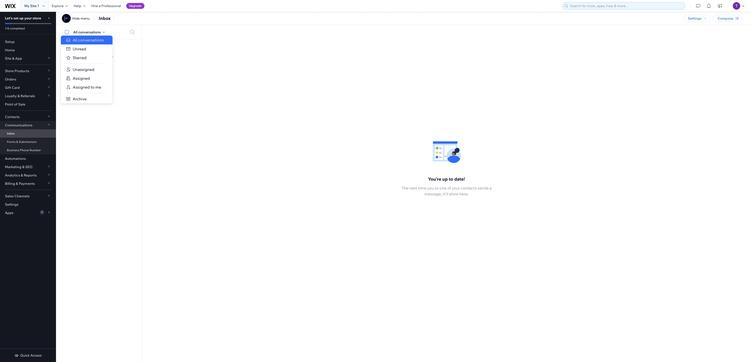 Task type: describe. For each thing, give the bounding box(es) containing it.
card
[[12, 85, 20, 90]]

store products
[[5, 69, 29, 73]]

completed
[[10, 27, 25, 30]]

the
[[401, 186, 408, 191]]

quick access button
[[14, 353, 42, 358]]

apps
[[5, 211, 13, 215]]

& for analytics
[[21, 173, 23, 178]]

sidebar element
[[0, 12, 56, 362]]

1/6 completed
[[5, 27, 25, 30]]

business phone number link
[[0, 146, 56, 154]]

or
[[435, 186, 439, 191]]

billing
[[5, 181, 15, 186]]

contacts
[[461, 186, 477, 191]]

contacts
[[5, 115, 20, 119]]

automations link
[[0, 154, 56, 163]]

upgrade button
[[126, 3, 144, 9]]

up inside sidebar element
[[19, 16, 24, 20]]

time
[[418, 186, 426, 191]]

let's
[[5, 16, 13, 20]]

all conversations inside option
[[73, 38, 104, 42]]

access
[[30, 353, 42, 358]]

point of sale link
[[0, 100, 56, 109]]

sale
[[18, 102, 25, 107]]

message,
[[424, 192, 442, 197]]

loyalty & referrals button
[[0, 92, 56, 100]]

inbox link
[[0, 129, 56, 138]]

0 vertical spatial conversations
[[78, 30, 101, 34]]

starred
[[73, 55, 86, 60]]

1 inside sidebar element
[[41, 211, 43, 214]]

your inside sidebar element
[[24, 16, 32, 20]]

communications
[[5, 123, 32, 127]]

professional
[[101, 4, 121, 8]]

a inside the next time you or one of your contacts sends a message, it'll show here.
[[489, 186, 492, 191]]

you
[[427, 186, 434, 191]]

quick
[[20, 353, 30, 358]]

number
[[29, 148, 41, 152]]

compose
[[718, 16, 733, 21]]

gift
[[5, 85, 11, 90]]

automations
[[5, 156, 26, 161]]

unread
[[73, 46, 86, 51]]

loyalty
[[5, 94, 17, 98]]

my site 1
[[24, 4, 39, 8]]

of inside the next time you or one of your contacts sends a message, it'll show here.
[[447, 186, 451, 191]]

referrals
[[21, 94, 35, 98]]

assigned for assigned
[[73, 76, 90, 81]]

hide menu button down help button on the left
[[72, 16, 90, 21]]

app
[[15, 56, 22, 61]]

0 horizontal spatial a
[[99, 4, 101, 8]]

you're up to date!
[[428, 176, 465, 182]]

1 vertical spatial to
[[449, 176, 453, 182]]

menu
[[81, 16, 90, 21]]

sales channels
[[5, 194, 30, 198]]

point of sale
[[5, 102, 25, 107]]

explore
[[52, 4, 64, 8]]

& for billing
[[16, 181, 18, 186]]

0 vertical spatial all
[[73, 30, 77, 34]]

next
[[409, 186, 417, 191]]

settings for settings "button"
[[688, 16, 702, 21]]

my
[[24, 4, 29, 8]]

billing & payments button
[[0, 180, 56, 188]]

marketing
[[5, 165, 21, 169]]

2 vertical spatial conversations
[[90, 54, 113, 59]]

help
[[74, 4, 81, 8]]

& for forms
[[16, 140, 18, 144]]

hire
[[91, 4, 98, 8]]

home
[[5, 48, 15, 52]]

analytics & reports button
[[0, 171, 56, 180]]

settings link
[[0, 200, 56, 209]]

submissions
[[19, 140, 37, 144]]

no conversations
[[85, 54, 113, 59]]

contacts button
[[0, 113, 56, 121]]

here.
[[459, 192, 469, 197]]

business phone number
[[7, 148, 41, 152]]

billing & payments
[[5, 181, 35, 186]]

Search for tools, apps, help & more... field
[[569, 2, 683, 9]]

unassigned
[[73, 67, 94, 72]]

analytics & reports
[[5, 173, 37, 178]]



Task type: vqa. For each thing, say whether or not it's contained in the screenshot.
'Bookings' within the Wix Client Check-In A Self Check-In App For Wix Bookings
no



Task type: locate. For each thing, give the bounding box(es) containing it.
& left reports
[[21, 173, 23, 178]]

conversations right no
[[90, 54, 113, 59]]

& right 'billing'
[[16, 181, 18, 186]]

phone
[[20, 148, 29, 152]]

a right the sends
[[489, 186, 492, 191]]

it'll
[[443, 192, 448, 197]]

& for site
[[12, 56, 14, 61]]

1 vertical spatial conversations
[[78, 38, 104, 42]]

settings button
[[683, 15, 710, 22]]

0 horizontal spatial up
[[19, 16, 24, 20]]

assigned to me
[[73, 85, 101, 90]]

loyalty & referrals
[[5, 94, 35, 98]]

1 assigned from the top
[[73, 76, 90, 81]]

me
[[95, 85, 101, 90]]

all inside option
[[73, 38, 77, 42]]

assigned up archive
[[73, 85, 90, 90]]

up up one
[[442, 176, 448, 182]]

hide menu
[[72, 16, 90, 21]]

site & app button
[[0, 54, 56, 63]]

assigned for assigned to me
[[73, 85, 90, 90]]

1 horizontal spatial site
[[30, 4, 37, 8]]

0 vertical spatial a
[[99, 4, 101, 8]]

&
[[12, 56, 14, 61], [17, 94, 20, 98], [16, 140, 18, 144], [22, 165, 24, 169], [21, 173, 23, 178], [16, 181, 18, 186]]

hire a professional
[[91, 4, 121, 8]]

settings inside "button"
[[688, 16, 702, 21]]

setup
[[5, 40, 15, 44]]

1 vertical spatial assigned
[[73, 85, 90, 90]]

& inside popup button
[[17, 94, 20, 98]]

of
[[14, 102, 17, 107], [447, 186, 451, 191]]

hide menu button
[[62, 14, 90, 23], [72, 16, 90, 21]]

0 vertical spatial of
[[14, 102, 17, 107]]

you're
[[428, 176, 441, 182]]

0 vertical spatial to
[[91, 85, 94, 90]]

sales channels button
[[0, 192, 56, 200]]

settings inside sidebar element
[[5, 202, 19, 207]]

0 horizontal spatial inbox
[[7, 132, 15, 135]]

all down hide
[[73, 30, 77, 34]]

settings for settings link
[[5, 202, 19, 207]]

list box containing all conversations
[[61, 36, 112, 103]]

setup link
[[0, 38, 56, 46]]

no
[[85, 54, 89, 59]]

site
[[30, 4, 37, 8], [5, 56, 11, 61]]

& left app
[[12, 56, 14, 61]]

1 horizontal spatial to
[[449, 176, 453, 182]]

1 right my
[[37, 4, 39, 8]]

analytics
[[5, 173, 20, 178]]

inbox inside sidebar element
[[7, 132, 15, 135]]

0 vertical spatial 1
[[37, 4, 39, 8]]

settings
[[688, 16, 702, 21], [5, 202, 19, 207]]

up
[[19, 16, 24, 20], [442, 176, 448, 182]]

& inside popup button
[[12, 56, 14, 61]]

& inside dropdown button
[[16, 181, 18, 186]]

conversations up unread
[[78, 38, 104, 42]]

your up show
[[452, 186, 460, 191]]

hire a professional link
[[88, 0, 124, 12]]

to left me
[[91, 85, 94, 90]]

the next time you or one of your contacts sends a message, it'll show here.
[[401, 186, 492, 197]]

site down home
[[5, 56, 11, 61]]

conversations up all conversations option
[[78, 30, 101, 34]]

0 horizontal spatial of
[[14, 102, 17, 107]]

forms
[[7, 140, 16, 144]]

site & app
[[5, 56, 22, 61]]

all conversations up unread
[[73, 38, 104, 42]]

forms & submissions
[[7, 140, 37, 144]]

sales
[[5, 194, 14, 198]]

0 vertical spatial your
[[24, 16, 32, 20]]

gift card button
[[0, 84, 56, 92]]

1 horizontal spatial of
[[447, 186, 451, 191]]

hide
[[72, 16, 80, 21]]

hide menu button down help
[[62, 14, 90, 23]]

quick access
[[20, 353, 42, 358]]

0 vertical spatial inbox
[[99, 15, 111, 21]]

list box
[[61, 36, 112, 103]]

all up unread
[[73, 38, 77, 42]]

sends
[[478, 186, 489, 191]]

& right forms
[[16, 140, 18, 144]]

seo
[[25, 165, 32, 169]]

1 vertical spatial all
[[73, 38, 77, 42]]

products
[[15, 69, 29, 73]]

orders
[[5, 77, 16, 82]]

1 vertical spatial inbox
[[7, 132, 15, 135]]

channels
[[14, 194, 30, 198]]

one
[[439, 186, 446, 191]]

communications button
[[0, 121, 56, 129]]

of right one
[[447, 186, 451, 191]]

all conversations
[[73, 30, 101, 34], [73, 38, 104, 42]]

to inside list box
[[91, 85, 94, 90]]

upgrade
[[129, 4, 141, 8]]

assigned down unassigned
[[73, 76, 90, 81]]

& for loyalty
[[17, 94, 20, 98]]

site right my
[[30, 4, 37, 8]]

assigned
[[73, 76, 90, 81], [73, 85, 90, 90]]

conversations inside option
[[78, 38, 104, 42]]

2 assigned from the top
[[73, 85, 90, 90]]

inbox down hire a professional
[[99, 15, 111, 21]]

0 vertical spatial all conversations
[[73, 30, 101, 34]]

store products button
[[0, 67, 56, 75]]

all conversations option
[[61, 36, 112, 44]]

site inside site & app popup button
[[5, 56, 11, 61]]

a right hire
[[99, 4, 101, 8]]

0 horizontal spatial to
[[91, 85, 94, 90]]

business
[[7, 148, 19, 152]]

1 horizontal spatial your
[[452, 186, 460, 191]]

0 horizontal spatial 1
[[37, 4, 39, 8]]

0 horizontal spatial your
[[24, 16, 32, 20]]

1/6
[[5, 27, 9, 30]]

1 horizontal spatial 1
[[41, 211, 43, 214]]

of left sale
[[14, 102, 17, 107]]

your
[[24, 16, 32, 20], [452, 186, 460, 191]]

1 vertical spatial all conversations
[[73, 38, 104, 42]]

payments
[[19, 181, 35, 186]]

your inside the next time you or one of your contacts sends a message, it'll show here.
[[452, 186, 460, 191]]

inbox
[[99, 15, 111, 21], [7, 132, 15, 135]]

show
[[449, 192, 459, 197]]

1 vertical spatial of
[[447, 186, 451, 191]]

archive
[[73, 97, 87, 101]]

home link
[[0, 46, 56, 54]]

1 vertical spatial site
[[5, 56, 11, 61]]

& inside dropdown button
[[22, 165, 24, 169]]

compose button
[[713, 15, 742, 22]]

& for marketing
[[22, 165, 24, 169]]

0 vertical spatial settings
[[688, 16, 702, 21]]

1
[[37, 4, 39, 8], [41, 211, 43, 214]]

your left store
[[24, 16, 32, 20]]

store
[[33, 16, 41, 20]]

0 vertical spatial assigned
[[73, 76, 90, 81]]

point
[[5, 102, 13, 107]]

1 down settings link
[[41, 211, 43, 214]]

1 horizontal spatial inbox
[[99, 15, 111, 21]]

1 horizontal spatial a
[[489, 186, 492, 191]]

1 vertical spatial settings
[[5, 202, 19, 207]]

0 vertical spatial site
[[30, 4, 37, 8]]

forms & submissions link
[[0, 138, 56, 146]]

gift card
[[5, 85, 20, 90]]

& right loyalty
[[17, 94, 20, 98]]

of inside sidebar element
[[14, 102, 17, 107]]

help button
[[71, 0, 88, 12]]

inbox up forms
[[7, 132, 15, 135]]

1 vertical spatial a
[[489, 186, 492, 191]]

let's set up your store
[[5, 16, 41, 20]]

None checkbox
[[62, 29, 73, 35]]

1 vertical spatial up
[[442, 176, 448, 182]]

0 vertical spatial up
[[19, 16, 24, 20]]

set
[[13, 16, 19, 20]]

date!
[[454, 176, 465, 182]]

marketing & seo
[[5, 165, 32, 169]]

0 horizontal spatial site
[[5, 56, 11, 61]]

& inside "dropdown button"
[[21, 173, 23, 178]]

1 horizontal spatial settings
[[688, 16, 702, 21]]

& left seo
[[22, 165, 24, 169]]

0 horizontal spatial settings
[[5, 202, 19, 207]]

1 vertical spatial 1
[[41, 211, 43, 214]]

up right set
[[19, 16, 24, 20]]

reports
[[24, 173, 37, 178]]

all conversations up all conversations option
[[73, 30, 101, 34]]

1 vertical spatial your
[[452, 186, 460, 191]]

to left "date!"
[[449, 176, 453, 182]]

to
[[91, 85, 94, 90], [449, 176, 453, 182]]

marketing & seo button
[[0, 163, 56, 171]]

1 horizontal spatial up
[[442, 176, 448, 182]]



